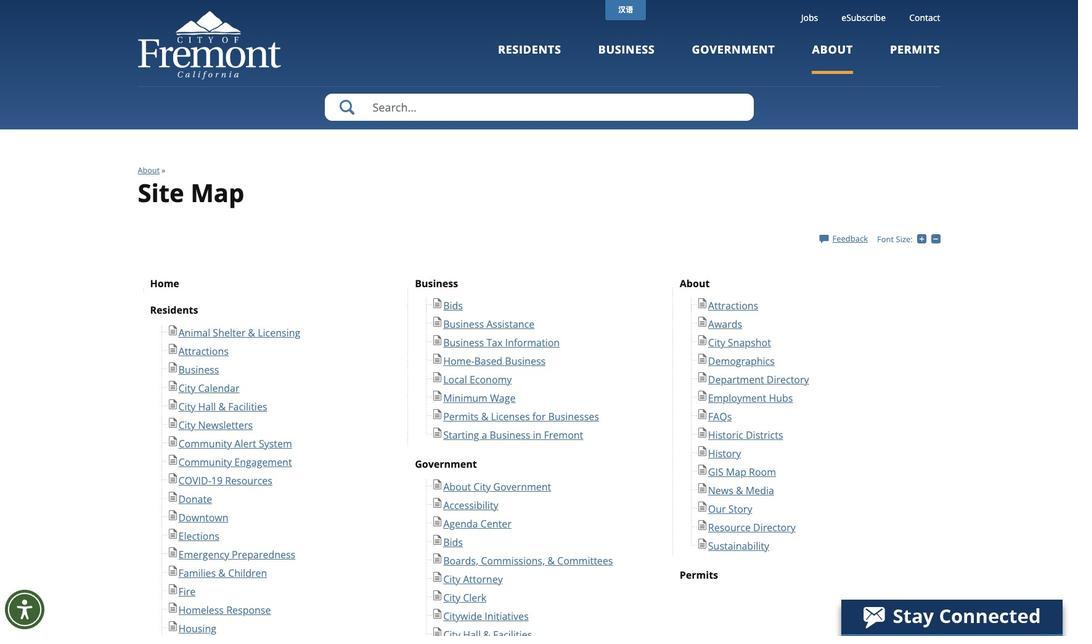 Task type: describe. For each thing, give the bounding box(es) containing it.
citywide initiatives link
[[433, 609, 532, 624]]

about city government accessibility agenda center bids boards, commissions, & committees city attorney city clerk citywide initiatives
[[444, 480, 614, 623]]

feedback
[[833, 233, 869, 244]]

font
[[878, 234, 895, 245]]

0 horizontal spatial government link
[[404, 458, 480, 471]]

boards, commissions, & committees link
[[433, 554, 617, 569]]

contact
[[910, 12, 941, 23]]

home link
[[139, 277, 182, 290]]

feedback link
[[820, 233, 869, 244]]

bids business assistance business tax information home-based business local economy minimum wage permits & licenses for businesses starting a business in fremont
[[444, 299, 600, 442]]

commissions,
[[481, 554, 545, 568]]

0 horizontal spatial about link
[[138, 165, 160, 176]]

bids inside the bids business assistance business tax information home-based business local economy minimum wage permits & licenses for businesses starting a business in fremont
[[444, 299, 463, 313]]

hubs
[[770, 392, 794, 405]]

a
[[482, 429, 488, 442]]

about for government
[[444, 480, 471, 494]]

city attorney link
[[433, 572, 506, 587]]

alert
[[235, 437, 256, 451]]

starting a business in fremont link
[[433, 428, 587, 443]]

residents for right residents link
[[498, 42, 562, 57]]

2 community from the top
[[179, 456, 232, 469]]

city clerk link
[[433, 591, 490, 606]]

2 bids link from the top
[[433, 535, 466, 550]]

in
[[533, 429, 542, 442]]

downtown
[[179, 511, 229, 525]]

calendar
[[198, 382, 240, 395]]

1 vertical spatial residents link
[[139, 304, 201, 317]]

families
[[179, 567, 216, 580]]

bids inside about city government accessibility agenda center bids boards, commissions, & committees city attorney city clerk citywide initiatives
[[444, 536, 463, 549]]

0 horizontal spatial permits link
[[669, 569, 722, 583]]

starting
[[444, 429, 480, 442]]

covid-19 resources link
[[167, 474, 276, 488]]

accessibility
[[444, 499, 499, 512]]

demographics link
[[698, 354, 778, 369]]

business inside "animal shelter & licensing attractions business city calendar city hall & facilities city newsletters community alert system community engagement covid-19 resources donate downtown elections emergency preparedness families & children fire homeless response housing"
[[179, 363, 219, 377]]

1 horizontal spatial government link
[[692, 42, 776, 74]]

attorney
[[463, 573, 503, 586]]

downtown link
[[167, 511, 232, 525]]

employment
[[709, 392, 767, 405]]

fire link
[[167, 585, 199, 599]]

- link
[[932, 233, 944, 245]]

business tax information link
[[433, 336, 563, 351]]

donate link
[[167, 492, 215, 507]]

housing
[[179, 622, 216, 636]]

city left the calendar
[[179, 382, 196, 395]]

agenda
[[444, 517, 478, 531]]

about attractions awards city snapshot demographics department directory employment hubs faqs historic districts history gis map room news & media our story resource directory sustainability
[[680, 277, 810, 554]]

emergency
[[179, 548, 229, 562]]

1 horizontal spatial permits link
[[891, 42, 941, 74]]

community alert system link
[[167, 437, 295, 451]]

jobs link
[[802, 12, 819, 23]]

community engagement link
[[167, 455, 295, 470]]

resource directory link
[[698, 521, 799, 536]]

map inside about site map
[[191, 176, 244, 210]]

& inside about city government accessibility agenda center bids boards, commissions, & committees city attorney city clerk citywide initiatives
[[548, 554, 555, 568]]

1 vertical spatial attractions link
[[167, 344, 232, 359]]

font size:
[[878, 234, 913, 245]]

local
[[444, 373, 467, 387]]

map inside about attractions awards city snapshot demographics department directory employment hubs faqs historic districts history gis map room news & media our story resource directory sustainability
[[727, 466, 747, 479]]

1 vertical spatial business link
[[404, 277, 462, 290]]

contact link
[[910, 12, 941, 23]]

engagement
[[235, 456, 292, 469]]

districts
[[746, 429, 784, 442]]

1 horizontal spatial residents link
[[498, 42, 562, 74]]

19
[[211, 474, 223, 488]]

attractions inside "animal shelter & licensing attractions business city calendar city hall & facilities city newsletters community alert system community engagement covid-19 resources donate downtown elections emergency preparedness families & children fire homeless response housing"
[[179, 345, 229, 358]]

covid-
[[179, 474, 211, 488]]

sustainability link
[[698, 539, 773, 554]]

fire
[[179, 585, 196, 599]]

housing link
[[167, 622, 220, 636]]

minimum
[[444, 392, 488, 405]]

city left hall
[[179, 400, 196, 414]]

size:
[[897, 234, 913, 245]]

& down emergency preparedness link
[[219, 567, 226, 580]]

history link
[[698, 447, 745, 462]]

historic
[[709, 429, 744, 442]]

businesses
[[549, 410, 600, 424]]

donate
[[179, 493, 212, 506]]

font size: link
[[878, 234, 913, 245]]

information
[[506, 336, 560, 350]]

news
[[709, 484, 734, 498]]

1 horizontal spatial attractions link
[[698, 299, 762, 314]]

& right "shelter"
[[248, 326, 255, 340]]

city hall & facilities link
[[167, 400, 271, 414]]

permits for permits link to the left
[[680, 569, 719, 583]]

& inside about attractions awards city snapshot demographics department directory employment hubs faqs historic districts history gis map room news & media our story resource directory sustainability
[[737, 484, 744, 498]]

story
[[729, 503, 753, 517]]



Task type: locate. For each thing, give the bounding box(es) containing it.
permits & licenses for businesses link
[[433, 410, 603, 425]]

based
[[475, 355, 503, 368]]

2 vertical spatial business link
[[167, 363, 222, 377]]

boards,
[[444, 554, 479, 568]]

directory up hubs
[[767, 373, 810, 387]]

about inside about site map
[[138, 165, 160, 176]]

& up story
[[737, 484, 744, 498]]

map up news & media link
[[727, 466, 747, 479]]

our
[[709, 503, 726, 517]]

shelter
[[213, 326, 246, 340]]

sustainability
[[709, 540, 770, 554]]

Search text field
[[325, 94, 754, 121]]

0 vertical spatial directory
[[767, 373, 810, 387]]

-
[[941, 233, 944, 245]]

clerk
[[463, 591, 487, 605]]

directory down media
[[754, 521, 796, 535]]

about inside about attractions awards city snapshot demographics department directory employment hubs faqs historic districts history gis map room news & media our story resource directory sustainability
[[680, 277, 710, 290]]

homeless response link
[[167, 603, 274, 618]]

gis
[[709, 466, 724, 479]]

1 vertical spatial government
[[415, 458, 477, 471]]

tax
[[487, 336, 503, 350]]

0 vertical spatial residents
[[498, 42, 562, 57]]

city calendar link
[[167, 381, 243, 396]]

2 vertical spatial about link
[[669, 277, 713, 290]]

2 horizontal spatial business link
[[599, 42, 655, 74]]

city up citywide
[[444, 591, 461, 605]]

faqs
[[709, 410, 732, 424]]

1 bids from the top
[[444, 299, 463, 313]]

1 horizontal spatial about link
[[669, 277, 713, 290]]

city inside about attractions awards city snapshot demographics department directory employment hubs faqs historic districts history gis map room news & media our story resource directory sustainability
[[709, 336, 726, 350]]

1 horizontal spatial map
[[727, 466, 747, 479]]

children
[[228, 567, 267, 580]]

2 horizontal spatial government
[[692, 42, 776, 57]]

2 horizontal spatial about link
[[813, 42, 854, 74]]

awards
[[709, 318, 743, 331]]

home-based business link
[[433, 354, 549, 369]]

1 vertical spatial map
[[727, 466, 747, 479]]

1 vertical spatial directory
[[754, 521, 796, 535]]

initiatives
[[485, 610, 529, 623]]

attractions up "awards" on the right
[[709, 299, 759, 313]]

about for awards
[[680, 277, 710, 290]]

0 vertical spatial map
[[191, 176, 244, 210]]

& right hall
[[219, 400, 226, 414]]

hall
[[198, 400, 216, 414]]

bids link up business assistance link
[[433, 299, 466, 314]]

employment hubs link
[[698, 391, 797, 406]]

wage
[[490, 392, 516, 405]]

home
[[150, 277, 179, 290]]

permits up starting
[[444, 410, 479, 424]]

historic districts link
[[698, 428, 787, 443]]

1 vertical spatial permits
[[444, 410, 479, 424]]

accessibility link
[[433, 498, 502, 513]]

animal shelter & licensing link
[[167, 325, 304, 340]]

permits link down contact at the top
[[891, 42, 941, 74]]

0 horizontal spatial attractions link
[[167, 344, 232, 359]]

bids
[[444, 299, 463, 313], [444, 536, 463, 549]]

1 vertical spatial residents
[[150, 304, 198, 317]]

licenses
[[491, 410, 530, 424]]

elections link
[[167, 529, 223, 544]]

1 vertical spatial community
[[179, 456, 232, 469]]

1 vertical spatial bids
[[444, 536, 463, 549]]

economy
[[470, 373, 512, 387]]

community
[[179, 437, 232, 451], [179, 456, 232, 469]]

residents link up search text field
[[498, 42, 562, 74]]

1 vertical spatial bids link
[[433, 535, 466, 550]]

1 horizontal spatial permits
[[680, 569, 719, 583]]

residents up search text field
[[498, 42, 562, 57]]

city
[[709, 336, 726, 350], [179, 382, 196, 395], [179, 400, 196, 414], [179, 419, 196, 432], [474, 480, 491, 494], [444, 573, 461, 586], [444, 591, 461, 605]]

+
[[927, 233, 932, 245]]

permits link down the sustainability link
[[669, 569, 722, 583]]

city up accessibility
[[474, 480, 491, 494]]

minimum wage link
[[433, 391, 519, 406]]

city down awards link
[[709, 336, 726, 350]]

faqs link
[[698, 410, 736, 425]]

resource
[[709, 521, 751, 535]]

bids link
[[433, 299, 466, 314], [433, 535, 466, 550]]

1 vertical spatial about link
[[138, 165, 160, 176]]

0 vertical spatial attractions link
[[698, 299, 762, 314]]

snapshot
[[728, 336, 772, 350]]

city snapshot link
[[698, 336, 775, 351]]

1 vertical spatial attractions
[[179, 345, 229, 358]]

government inside about city government accessibility agenda center bids boards, commissions, & committees city attorney city clerk citywide initiatives
[[494, 480, 552, 494]]

bids down "agenda"
[[444, 536, 463, 549]]

& inside the bids business assistance business tax information home-based business local economy minimum wage permits & licenses for businesses starting a business in fremont
[[482, 410, 489, 424]]

permits link
[[891, 42, 941, 74], [669, 569, 722, 583]]

animal
[[179, 326, 211, 340]]

jobs
[[802, 12, 819, 23]]

site
[[138, 176, 184, 210]]

permits down the sustainability link
[[680, 569, 719, 583]]

0 vertical spatial bids link
[[433, 299, 466, 314]]

2 bids from the top
[[444, 536, 463, 549]]

2 vertical spatial government
[[494, 480, 552, 494]]

1 horizontal spatial residents
[[498, 42, 562, 57]]

& left committees
[[548, 554, 555, 568]]

0 vertical spatial permits
[[891, 42, 941, 57]]

0 vertical spatial business link
[[599, 42, 655, 74]]

permits inside the bids business assistance business tax information home-based business local economy minimum wage permits & licenses for businesses starting a business in fremont
[[444, 410, 479, 424]]

1 horizontal spatial government
[[494, 480, 552, 494]]

1 vertical spatial government link
[[404, 458, 480, 471]]

community up covid-
[[179, 456, 232, 469]]

residents for bottom residents link
[[150, 304, 198, 317]]

residents link down home
[[139, 304, 201, 317]]

bids link down "agenda"
[[433, 535, 466, 550]]

facilities
[[228, 400, 267, 414]]

homeless
[[179, 604, 224, 617]]

community down city newsletters link
[[179, 437, 232, 451]]

stay connected image
[[842, 600, 1062, 635]]

0 horizontal spatial business link
[[167, 363, 222, 377]]

&
[[248, 326, 255, 340], [219, 400, 226, 414], [482, 410, 489, 424], [737, 484, 744, 498], [548, 554, 555, 568], [219, 567, 226, 580]]

0 vertical spatial residents link
[[498, 42, 562, 74]]

bids up business assistance link
[[444, 299, 463, 313]]

room
[[750, 466, 777, 479]]

attractions inside about attractions awards city snapshot demographics department directory employment hubs faqs historic districts history gis map room news & media our story resource directory sustainability
[[709, 299, 759, 313]]

about site map
[[138, 165, 244, 210]]

0 vertical spatial about link
[[813, 42, 854, 74]]

1 horizontal spatial attractions
[[709, 299, 759, 313]]

resources
[[225, 474, 273, 488]]

assistance
[[487, 318, 535, 331]]

animal shelter & licensing attractions business city calendar city hall & facilities city newsletters community alert system community engagement covid-19 resources donate downtown elections emergency preparedness families & children fire homeless response housing
[[179, 326, 301, 636]]

emergency preparedness link
[[167, 548, 299, 562]]

elections
[[179, 530, 220, 543]]

esubscribe link
[[842, 12, 887, 23]]

news & media link
[[698, 484, 778, 499]]

residents link
[[498, 42, 562, 74], [139, 304, 201, 317]]

city down boards,
[[444, 573, 461, 586]]

gis map room link
[[698, 465, 780, 480]]

attractions link up "awards" on the right
[[698, 299, 762, 314]]

0 vertical spatial government link
[[692, 42, 776, 74]]

0 vertical spatial government
[[692, 42, 776, 57]]

1 bids link from the top
[[433, 299, 466, 314]]

map right site
[[191, 176, 244, 210]]

about
[[813, 42, 854, 57], [138, 165, 160, 176], [680, 277, 710, 290], [444, 480, 471, 494]]

about city government link
[[433, 480, 555, 495]]

residents down home
[[150, 304, 198, 317]]

newsletters
[[198, 419, 253, 432]]

permits for right permits link
[[891, 42, 941, 57]]

our story link
[[698, 502, 756, 517]]

columnusercontrol1 main content
[[128, 42, 944, 637]]

0 horizontal spatial residents link
[[139, 304, 201, 317]]

0 horizontal spatial permits
[[444, 410, 479, 424]]

0 vertical spatial bids
[[444, 299, 463, 313]]

history
[[709, 447, 742, 461]]

business link
[[599, 42, 655, 74], [404, 277, 462, 290], [167, 363, 222, 377]]

permits
[[891, 42, 941, 57], [444, 410, 479, 424], [680, 569, 719, 583]]

1 vertical spatial permits link
[[669, 569, 722, 583]]

0 horizontal spatial attractions
[[179, 345, 229, 358]]

department directory link
[[698, 373, 813, 388]]

about for map
[[138, 165, 160, 176]]

1 horizontal spatial business link
[[404, 277, 462, 290]]

about inside about city government accessibility agenda center bids boards, commissions, & committees city attorney city clerk citywide initiatives
[[444, 480, 471, 494]]

0 vertical spatial permits link
[[891, 42, 941, 74]]

preparedness
[[232, 548, 296, 562]]

0 vertical spatial community
[[179, 437, 232, 451]]

0 horizontal spatial residents
[[150, 304, 198, 317]]

about link
[[813, 42, 854, 74], [138, 165, 160, 176], [669, 277, 713, 290]]

2 horizontal spatial permits
[[891, 42, 941, 57]]

0 vertical spatial attractions
[[709, 299, 759, 313]]

permits down contact link
[[891, 42, 941, 57]]

0 horizontal spatial map
[[191, 176, 244, 210]]

residents
[[498, 42, 562, 57], [150, 304, 198, 317]]

agenda center link
[[433, 517, 515, 532]]

demographics
[[709, 355, 775, 368]]

response
[[226, 604, 271, 617]]

attractions down animal
[[179, 345, 229, 358]]

licensing
[[258, 326, 301, 340]]

+ link
[[918, 233, 932, 245]]

2 vertical spatial permits
[[680, 569, 719, 583]]

1 community from the top
[[179, 437, 232, 451]]

attractions link down animal
[[167, 344, 232, 359]]

for
[[533, 410, 546, 424]]

system
[[259, 437, 292, 451]]

& up a
[[482, 410, 489, 424]]

0 horizontal spatial government
[[415, 458, 477, 471]]

local economy link
[[433, 373, 515, 388]]

city down city hall & facilities link
[[179, 419, 196, 432]]



Task type: vqa. For each thing, say whether or not it's contained in the screenshot.
the bottom the are
no



